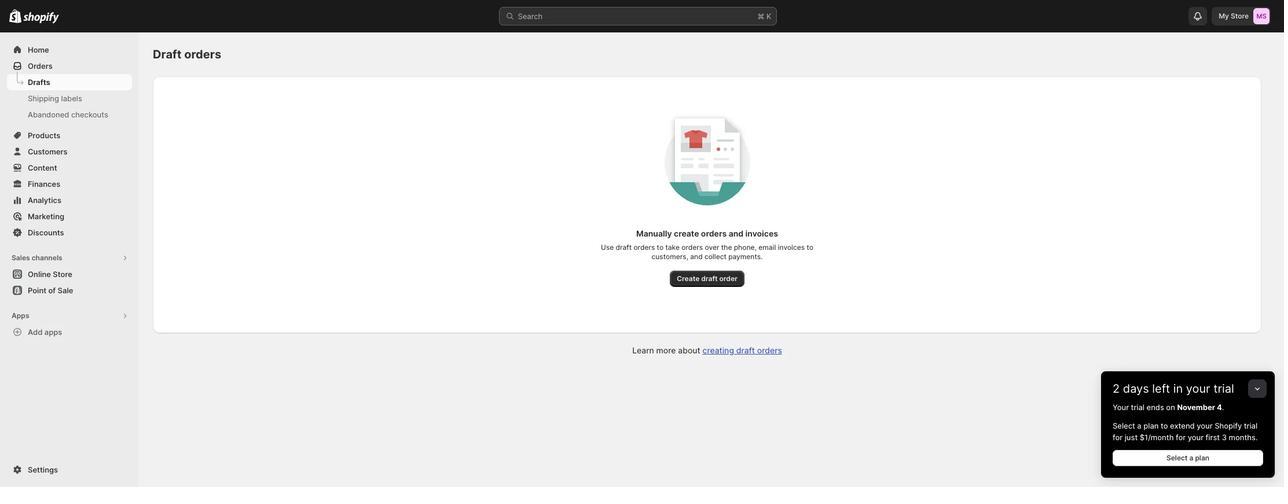 Task type: describe. For each thing, give the bounding box(es) containing it.
to inside select a plan to extend your shopify trial for just $1/month for your first 3 months.
[[1161, 422, 1169, 431]]

1 vertical spatial and
[[691, 253, 703, 261]]

my
[[1220, 12, 1230, 20]]

creating
[[703, 346, 735, 356]]

checkouts
[[71, 110, 108, 119]]

orders link
[[7, 58, 132, 74]]

select a plan
[[1167, 454, 1210, 463]]

store for online store
[[53, 270, 72, 279]]

orders right the creating
[[758, 346, 783, 356]]

your trial ends on november 4 .
[[1113, 403, 1225, 412]]

2 for from the left
[[1177, 433, 1186, 443]]

finances
[[28, 180, 60, 189]]

a for select a plan to extend your shopify trial for just $1/month for your first 3 months.
[[1138, 422, 1142, 431]]

learn more about creating draft orders
[[633, 346, 783, 356]]

0 horizontal spatial trial
[[1132, 403, 1145, 412]]

sales channels
[[12, 254, 62, 262]]

point
[[28, 286, 46, 295]]

plan for select a plan
[[1196, 454, 1210, 463]]

extend
[[1171, 422, 1195, 431]]

the
[[722, 243, 732, 252]]

orders
[[28, 61, 53, 71]]

apps
[[12, 312, 29, 320]]

months.
[[1230, 433, 1259, 443]]

k
[[767, 12, 772, 21]]

sale
[[58, 286, 73, 295]]

point of sale link
[[7, 283, 132, 299]]

settings
[[28, 466, 58, 475]]

online store
[[28, 270, 72, 279]]

apps
[[44, 328, 62, 337]]

2 days left in your trial button
[[1102, 372, 1276, 396]]

content link
[[7, 160, 132, 176]]

payments.
[[729, 253, 763, 261]]

2 vertical spatial draft
[[737, 346, 755, 356]]

orders down manually
[[634, 243, 655, 252]]

add apps button
[[7, 324, 132, 341]]

1 horizontal spatial and
[[729, 229, 744, 239]]

3
[[1223, 433, 1228, 443]]

ends
[[1147, 403, 1165, 412]]

home
[[28, 45, 49, 54]]

november
[[1178, 403, 1216, 412]]

channels
[[32, 254, 62, 262]]

drafts link
[[7, 74, 132, 90]]

creating draft orders link
[[703, 346, 783, 356]]

discounts
[[28, 228, 64, 238]]

sales
[[12, 254, 30, 262]]

1 horizontal spatial draft
[[702, 275, 718, 283]]

just
[[1125, 433, 1138, 443]]

online store link
[[7, 266, 132, 283]]

of
[[48, 286, 56, 295]]

online
[[28, 270, 51, 279]]

search
[[518, 12, 543, 21]]

⌘ k
[[758, 12, 772, 21]]

0 horizontal spatial to
[[657, 243, 664, 252]]

add
[[28, 328, 43, 337]]

trial inside select a plan to extend your shopify trial for just $1/month for your first 3 months.
[[1245, 422, 1258, 431]]

content
[[28, 163, 57, 173]]

collect
[[705, 253, 727, 261]]

select a plan link
[[1113, 451, 1264, 467]]

finances link
[[7, 176, 132, 192]]

about
[[679, 346, 701, 356]]

products
[[28, 131, 60, 140]]

store for my store
[[1232, 12, 1250, 20]]

your
[[1113, 403, 1130, 412]]

take
[[666, 243, 680, 252]]

a for select a plan
[[1190, 454, 1194, 463]]

abandoned checkouts link
[[7, 107, 132, 123]]

1 vertical spatial your
[[1198, 422, 1213, 431]]

home link
[[7, 42, 132, 58]]

settings link
[[7, 462, 132, 479]]

order
[[720, 275, 738, 283]]

create
[[677, 275, 700, 283]]

select for select a plan to extend your shopify trial for just $1/month for your first 3 months.
[[1113, 422, 1136, 431]]

orders down create at top right
[[682, 243, 703, 252]]

create draft order link
[[670, 271, 745, 287]]



Task type: vqa. For each thing, say whether or not it's contained in the screenshot.
MONTHS.
yes



Task type: locate. For each thing, give the bounding box(es) containing it.
marketing link
[[7, 209, 132, 225]]

0 horizontal spatial draft
[[616, 243, 632, 252]]

orders right draft
[[184, 48, 221, 61]]

2 vertical spatial trial
[[1245, 422, 1258, 431]]

sales channels button
[[7, 250, 132, 266]]

your
[[1187, 382, 1211, 396], [1198, 422, 1213, 431], [1189, 433, 1204, 443]]

for left just
[[1113, 433, 1123, 443]]

shipping
[[28, 94, 59, 103]]

customers link
[[7, 144, 132, 160]]

apps button
[[7, 308, 132, 324]]

1 vertical spatial draft
[[702, 275, 718, 283]]

online store button
[[0, 266, 139, 283]]

plan
[[1144, 422, 1159, 431], [1196, 454, 1210, 463]]

marketing
[[28, 212, 64, 221]]

days
[[1124, 382, 1150, 396]]

select for select a plan
[[1167, 454, 1188, 463]]

select up just
[[1113, 422, 1136, 431]]

my store image
[[1254, 8, 1270, 24]]

1 horizontal spatial store
[[1232, 12, 1250, 20]]

customers
[[28, 147, 68, 156]]

shipping labels link
[[7, 90, 132, 107]]

use
[[601, 243, 614, 252]]

my store
[[1220, 12, 1250, 20]]

draft inside manually create orders and invoices use draft orders to take orders over the phone, email invoices to customers, and collect payments.
[[616, 243, 632, 252]]

your up the first
[[1198, 422, 1213, 431]]

analytics link
[[7, 192, 132, 209]]

4
[[1218, 403, 1223, 412]]

add apps
[[28, 328, 62, 337]]

0 vertical spatial a
[[1138, 422, 1142, 431]]

0 horizontal spatial and
[[691, 253, 703, 261]]

discounts link
[[7, 225, 132, 241]]

create draft order
[[677, 275, 738, 283]]

your left the first
[[1189, 433, 1204, 443]]

1 vertical spatial select
[[1167, 454, 1188, 463]]

orders up over
[[701, 229, 727, 239]]

1 for from the left
[[1113, 433, 1123, 443]]

point of sale button
[[0, 283, 139, 299]]

to
[[657, 243, 664, 252], [807, 243, 814, 252], [1161, 422, 1169, 431]]

⌘
[[758, 12, 765, 21]]

shopify image
[[9, 9, 22, 23], [23, 12, 59, 24]]

your inside dropdown button
[[1187, 382, 1211, 396]]

learn
[[633, 346, 654, 356]]

select a plan to extend your shopify trial for just $1/month for your first 3 months.
[[1113, 422, 1259, 443]]

0 vertical spatial and
[[729, 229, 744, 239]]

in
[[1174, 382, 1184, 396]]

plan inside select a plan to extend your shopify trial for just $1/month for your first 3 months.
[[1144, 422, 1159, 431]]

draft
[[616, 243, 632, 252], [702, 275, 718, 283], [737, 346, 755, 356]]

your up november
[[1187, 382, 1211, 396]]

0 vertical spatial your
[[1187, 382, 1211, 396]]

plan down the first
[[1196, 454, 1210, 463]]

2 vertical spatial your
[[1189, 433, 1204, 443]]

1 horizontal spatial trial
[[1214, 382, 1235, 396]]

store
[[1232, 12, 1250, 20], [53, 270, 72, 279]]

to right email
[[807, 243, 814, 252]]

more
[[657, 346, 676, 356]]

0 vertical spatial plan
[[1144, 422, 1159, 431]]

plan up $1/month
[[1144, 422, 1159, 431]]

2 horizontal spatial draft
[[737, 346, 755, 356]]

a down select a plan to extend your shopify trial for just $1/month for your first 3 months.
[[1190, 454, 1194, 463]]

trial
[[1214, 382, 1235, 396], [1132, 403, 1145, 412], [1245, 422, 1258, 431]]

drafts
[[28, 78, 50, 87]]

1 vertical spatial store
[[53, 270, 72, 279]]

for down extend
[[1177, 433, 1186, 443]]

1 horizontal spatial select
[[1167, 454, 1188, 463]]

and left collect
[[691, 253, 703, 261]]

analytics
[[28, 196, 61, 205]]

1 horizontal spatial for
[[1177, 433, 1186, 443]]

invoices right email
[[778, 243, 805, 252]]

shipping labels
[[28, 94, 82, 103]]

0 horizontal spatial shopify image
[[9, 9, 22, 23]]

first
[[1206, 433, 1221, 443]]

a
[[1138, 422, 1142, 431], [1190, 454, 1194, 463]]

invoices up email
[[746, 229, 779, 239]]

shopify
[[1215, 422, 1243, 431]]

store right my
[[1232, 12, 1250, 20]]

trial up months.
[[1245, 422, 1258, 431]]

0 vertical spatial draft
[[616, 243, 632, 252]]

0 vertical spatial trial
[[1214, 382, 1235, 396]]

2 horizontal spatial trial
[[1245, 422, 1258, 431]]

trial inside dropdown button
[[1214, 382, 1235, 396]]

trial up .
[[1214, 382, 1235, 396]]

select inside select a plan to extend your shopify trial for just $1/month for your first 3 months.
[[1113, 422, 1136, 431]]

1 vertical spatial invoices
[[778, 243, 805, 252]]

manually
[[637, 229, 672, 239]]

0 vertical spatial select
[[1113, 422, 1136, 431]]

1 vertical spatial a
[[1190, 454, 1194, 463]]

0 horizontal spatial for
[[1113, 433, 1123, 443]]

draft right the use
[[616, 243, 632, 252]]

to up $1/month
[[1161, 422, 1169, 431]]

draft
[[153, 48, 182, 61]]

draft left order
[[702, 275, 718, 283]]

and up phone,
[[729, 229, 744, 239]]

select down select a plan to extend your shopify trial for just $1/month for your first 3 months.
[[1167, 454, 1188, 463]]

$1/month
[[1140, 433, 1174, 443]]

1 vertical spatial trial
[[1132, 403, 1145, 412]]

store inside 'button'
[[53, 270, 72, 279]]

1 horizontal spatial plan
[[1196, 454, 1210, 463]]

invoices
[[746, 229, 779, 239], [778, 243, 805, 252]]

a inside select a plan to extend your shopify trial for just $1/month for your first 3 months.
[[1138, 422, 1142, 431]]

0 horizontal spatial store
[[53, 270, 72, 279]]

0 vertical spatial invoices
[[746, 229, 779, 239]]

abandoned checkouts
[[28, 110, 108, 119]]

1 vertical spatial plan
[[1196, 454, 1210, 463]]

point of sale
[[28, 286, 73, 295]]

phone,
[[734, 243, 757, 252]]

draft right the creating
[[737, 346, 755, 356]]

customers,
[[652, 253, 689, 261]]

create
[[674, 229, 700, 239]]

left
[[1153, 382, 1171, 396]]

1 horizontal spatial shopify image
[[23, 12, 59, 24]]

2 horizontal spatial to
[[1161, 422, 1169, 431]]

0 horizontal spatial plan
[[1144, 422, 1159, 431]]

abandoned
[[28, 110, 69, 119]]

trial right your
[[1132, 403, 1145, 412]]

labels
[[61, 94, 82, 103]]

0 vertical spatial store
[[1232, 12, 1250, 20]]

select
[[1113, 422, 1136, 431], [1167, 454, 1188, 463]]

products link
[[7, 127, 132, 144]]

to left 'take'
[[657, 243, 664, 252]]

email
[[759, 243, 776, 252]]

a up just
[[1138, 422, 1142, 431]]

store up sale
[[53, 270, 72, 279]]

2
[[1113, 382, 1120, 396]]

on
[[1167, 403, 1176, 412]]

1 horizontal spatial a
[[1190, 454, 1194, 463]]

2 days left in your trial
[[1113, 382, 1235, 396]]

0 horizontal spatial select
[[1113, 422, 1136, 431]]

over
[[705, 243, 720, 252]]

draft orders
[[153, 48, 221, 61]]

2 days left in your trial element
[[1102, 402, 1276, 479]]

.
[[1223, 403, 1225, 412]]

manually create orders and invoices use draft orders to take orders over the phone, email invoices to customers, and collect payments.
[[601, 229, 814, 261]]

plan for select a plan to extend your shopify trial for just $1/month for your first 3 months.
[[1144, 422, 1159, 431]]

0 horizontal spatial a
[[1138, 422, 1142, 431]]

and
[[729, 229, 744, 239], [691, 253, 703, 261]]

1 horizontal spatial to
[[807, 243, 814, 252]]



